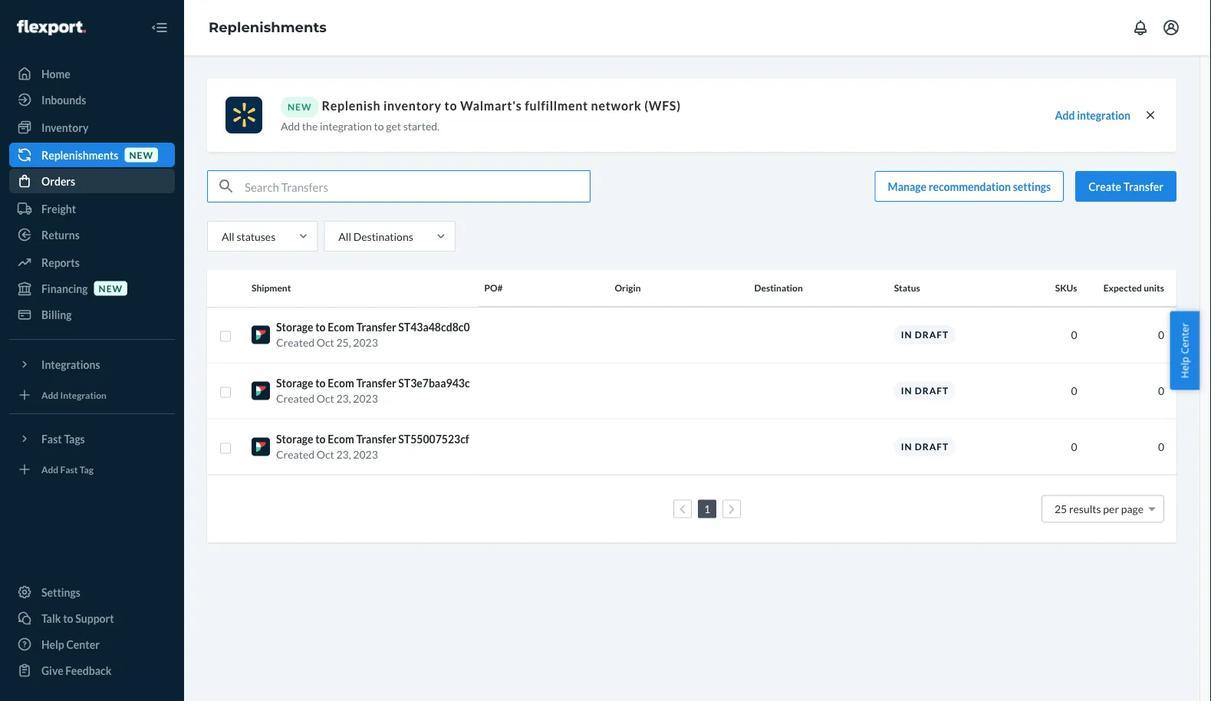Task type: describe. For each thing, give the bounding box(es) containing it.
new for financing
[[99, 283, 123, 294]]

fast inside dropdown button
[[41, 432, 62, 445]]

oct for storage to ecom transfer st3e7baa943c created oct 23, 2023
[[317, 392, 334, 405]]

financing
[[41, 282, 88, 295]]

replenish
[[322, 98, 381, 113]]

billing
[[41, 308, 72, 321]]

fast tags button
[[9, 427, 175, 451]]

1 horizontal spatial replenishments
[[209, 19, 327, 36]]

reports
[[41, 256, 80, 269]]

inbounds link
[[9, 87, 175, 112]]

draft for storage to ecom transfer st43a48cd8c0
[[915, 329, 949, 340]]

storage for storage to ecom transfer st43a48cd8c0
[[276, 321, 313, 334]]

to for talk to support
[[63, 612, 73, 625]]

home link
[[9, 61, 175, 86]]

add for add integration
[[41, 389, 58, 400]]

storage to ecom transfer st3e7baa943c created oct 23, 2023
[[276, 377, 470, 405]]

created for storage to ecom transfer st55007523cf created oct 23, 2023
[[276, 448, 315, 461]]

page
[[1122, 503, 1144, 516]]

storage for storage to ecom transfer st3e7baa943c
[[276, 377, 313, 390]]

to for storage to ecom transfer st55007523cf created oct 23, 2023
[[315, 433, 326, 446]]

started.
[[403, 119, 440, 132]]

new
[[288, 101, 312, 112]]

23, for st3e7baa943c
[[336, 392, 351, 405]]

talk to support button
[[9, 606, 175, 631]]

1 link
[[701, 503, 714, 516]]

units
[[1144, 283, 1165, 294]]

integration
[[60, 389, 107, 400]]

inbounds
[[41, 93, 86, 106]]

25 results per page option
[[1055, 503, 1144, 516]]

add fast tag
[[41, 464, 94, 475]]

add integration
[[41, 389, 107, 400]]

add for add fast tag
[[41, 464, 58, 475]]

give
[[41, 664, 63, 677]]

replenishments link
[[209, 19, 327, 36]]

Search Transfers text field
[[245, 171, 590, 202]]

2023 for st43a48cd8c0
[[353, 336, 378, 349]]

add the integration to get started.
[[281, 119, 440, 132]]

chevron right image
[[729, 504, 735, 515]]

replenish inventory to walmart's fulfillment network (wfs)
[[322, 98, 681, 113]]

close image
[[1143, 107, 1159, 123]]

create transfer button
[[1076, 171, 1177, 202]]

inventory
[[384, 98, 442, 113]]

to for storage to ecom transfer st43a48cd8c0 created oct 25, 2023
[[315, 321, 326, 334]]

tag
[[80, 464, 94, 475]]

freight
[[41, 202, 76, 215]]

oct for storage to ecom transfer st55007523cf created oct 23, 2023
[[317, 448, 334, 461]]

manage recommendation settings link
[[875, 171, 1064, 202]]

in for storage to ecom transfer st3e7baa943c
[[901, 385, 913, 396]]

0 horizontal spatial integration
[[320, 119, 372, 132]]

freight link
[[9, 196, 175, 221]]

square image for created oct 25, 2023
[[219, 330, 232, 343]]

open notifications image
[[1132, 18, 1150, 37]]

all for all statuses
[[222, 230, 235, 243]]

all for all destinations
[[339, 230, 351, 243]]

talk
[[41, 612, 61, 625]]

create transfer link
[[1076, 171, 1177, 202]]

chevron left image
[[680, 504, 686, 515]]

integration inside add integration button
[[1077, 109, 1131, 122]]

new for replenishments
[[129, 149, 153, 160]]

expected
[[1104, 283, 1142, 294]]

to for storage to ecom transfer st3e7baa943c created oct 23, 2023
[[315, 377, 326, 390]]

storage to ecom transfer st43a48cd8c0 created oct 25, 2023
[[276, 321, 470, 349]]

add integration button
[[1055, 108, 1131, 123]]

returns
[[41, 228, 80, 241]]

center inside button
[[1178, 323, 1192, 354]]

returns link
[[9, 223, 175, 247]]

in for storage to ecom transfer st43a48cd8c0
[[901, 329, 913, 340]]

po#
[[485, 283, 503, 294]]

settings link
[[9, 580, 175, 605]]

the
[[302, 119, 318, 132]]

square image
[[219, 386, 232, 399]]

origin
[[615, 283, 641, 294]]

get
[[386, 119, 401, 132]]

feedback
[[65, 664, 112, 677]]

destinations
[[353, 230, 413, 243]]

tags
[[64, 432, 85, 445]]

in draft for st43a48cd8c0
[[901, 329, 949, 340]]

transfer for st43a48cd8c0
[[356, 321, 396, 334]]

manage
[[888, 180, 927, 193]]

ecom for st3e7baa943c
[[328, 377, 354, 390]]

reports link
[[9, 250, 175, 275]]

st55007523cf
[[398, 433, 469, 446]]

add fast tag link
[[9, 457, 175, 482]]

st43a48cd8c0
[[398, 321, 470, 334]]

settings
[[41, 586, 81, 599]]

results
[[1070, 503, 1102, 516]]



Task type: vqa. For each thing, say whether or not it's contained in the screenshot.
Search orders text box
no



Task type: locate. For each thing, give the bounding box(es) containing it.
2 vertical spatial in draft
[[901, 441, 949, 452]]

2 vertical spatial created
[[276, 448, 315, 461]]

create transfer
[[1089, 180, 1164, 193]]

add integration
[[1055, 109, 1131, 122]]

1 23, from the top
[[336, 392, 351, 405]]

to inside button
[[63, 612, 73, 625]]

3 oct from the top
[[317, 448, 334, 461]]

3 draft from the top
[[915, 441, 949, 452]]

2 storage from the top
[[276, 377, 313, 390]]

statuses
[[237, 230, 276, 243]]

transfer down storage to ecom transfer st43a48cd8c0 created oct 25, 2023
[[356, 377, 396, 390]]

2 in from the top
[[901, 385, 913, 396]]

transfer down storage to ecom transfer st3e7baa943c created oct 23, 2023
[[356, 433, 396, 446]]

2 vertical spatial oct
[[317, 448, 334, 461]]

1 vertical spatial help
[[41, 638, 64, 651]]

in
[[901, 329, 913, 340], [901, 385, 913, 396], [901, 441, 913, 452]]

0 vertical spatial draft
[[915, 329, 949, 340]]

0 vertical spatial center
[[1178, 323, 1192, 354]]

close navigation image
[[150, 18, 169, 37]]

0 vertical spatial new
[[129, 149, 153, 160]]

transfer inside storage to ecom transfer st43a48cd8c0 created oct 25, 2023
[[356, 321, 396, 334]]

transfer right the create
[[1124, 180, 1164, 193]]

manage recommendation settings button
[[875, 171, 1064, 202]]

25 results per page
[[1055, 503, 1144, 516]]

integration left close image
[[1077, 109, 1131, 122]]

0 horizontal spatial all
[[222, 230, 235, 243]]

1 in draft from the top
[[901, 329, 949, 340]]

1 vertical spatial in
[[901, 385, 913, 396]]

fulfillment
[[525, 98, 588, 113]]

2 2023 from the top
[[353, 392, 378, 405]]

created for storage to ecom transfer st43a48cd8c0 created oct 25, 2023
[[276, 336, 315, 349]]

1 horizontal spatial new
[[129, 149, 153, 160]]

help inside button
[[1178, 357, 1192, 379]]

1 created from the top
[[276, 336, 315, 349]]

1 horizontal spatial all
[[339, 230, 351, 243]]

0 vertical spatial square image
[[219, 330, 232, 343]]

shipment
[[252, 283, 291, 294]]

23, down '25,'
[[336, 392, 351, 405]]

2 vertical spatial 2023
[[353, 448, 378, 461]]

2 square image from the top
[[219, 442, 232, 455]]

1 horizontal spatial help center
[[1178, 323, 1192, 379]]

1
[[704, 503, 711, 516]]

center
[[1178, 323, 1192, 354], [66, 638, 100, 651]]

0 horizontal spatial center
[[66, 638, 100, 651]]

flexport logo image
[[17, 20, 86, 35]]

ecom down '25,'
[[328, 377, 354, 390]]

0 vertical spatial storage
[[276, 321, 313, 334]]

1 vertical spatial oct
[[317, 392, 334, 405]]

oct inside storage to ecom transfer st43a48cd8c0 created oct 25, 2023
[[317, 336, 334, 349]]

1 horizontal spatial integration
[[1077, 109, 1131, 122]]

storage to ecom transfer st55007523cf created oct 23, 2023
[[276, 433, 469, 461]]

2 all from the left
[[339, 230, 351, 243]]

all left "statuses"
[[222, 230, 235, 243]]

1 vertical spatial storage
[[276, 377, 313, 390]]

0 horizontal spatial help
[[41, 638, 64, 651]]

integration down replenish
[[320, 119, 372, 132]]

1 vertical spatial new
[[99, 283, 123, 294]]

0 vertical spatial oct
[[317, 336, 334, 349]]

2023 inside storage to ecom transfer st3e7baa943c created oct 23, 2023
[[353, 392, 378, 405]]

2023 for st3e7baa943c
[[353, 392, 378, 405]]

ecom up '25,'
[[328, 321, 354, 334]]

add
[[1055, 109, 1075, 122], [281, 119, 300, 132], [41, 389, 58, 400], [41, 464, 58, 475]]

expected units
[[1104, 283, 1165, 294]]

0 vertical spatial in draft
[[901, 329, 949, 340]]

draft for storage to ecom transfer st55007523cf
[[915, 441, 949, 452]]

transfer inside storage to ecom transfer st55007523cf created oct 23, 2023
[[356, 433, 396, 446]]

square image for created oct 23, 2023
[[219, 442, 232, 455]]

3 2023 from the top
[[353, 448, 378, 461]]

2023 inside storage to ecom transfer st43a48cd8c0 created oct 25, 2023
[[353, 336, 378, 349]]

(wfs)
[[645, 98, 681, 113]]

1 vertical spatial ecom
[[328, 377, 354, 390]]

23, inside storage to ecom transfer st3e7baa943c created oct 23, 2023
[[336, 392, 351, 405]]

ecom
[[328, 321, 354, 334], [328, 377, 354, 390], [328, 433, 354, 446]]

1 vertical spatial help center
[[41, 638, 100, 651]]

in draft for st3e7baa943c
[[901, 385, 949, 396]]

all destinations
[[339, 230, 413, 243]]

draft
[[915, 329, 949, 340], [915, 385, 949, 396], [915, 441, 949, 452]]

1 vertical spatial in draft
[[901, 385, 949, 396]]

help center inside help center button
[[1178, 323, 1192, 379]]

st3e7baa943c
[[398, 377, 470, 390]]

transfer for st3e7baa943c
[[356, 377, 396, 390]]

0 vertical spatial created
[[276, 336, 315, 349]]

new up the orders link
[[129, 149, 153, 160]]

0 vertical spatial 2023
[[353, 336, 378, 349]]

2 vertical spatial ecom
[[328, 433, 354, 446]]

replenishments
[[209, 19, 327, 36], [41, 148, 119, 162]]

1 2023 from the top
[[353, 336, 378, 349]]

add inside button
[[1055, 109, 1075, 122]]

1 in from the top
[[901, 329, 913, 340]]

ecom for st55007523cf
[[328, 433, 354, 446]]

23, for st55007523cf
[[336, 448, 351, 461]]

oct for storage to ecom transfer st43a48cd8c0 created oct 25, 2023
[[317, 336, 334, 349]]

0 vertical spatial replenishments
[[209, 19, 327, 36]]

1 vertical spatial created
[[276, 392, 315, 405]]

ecom down storage to ecom transfer st3e7baa943c created oct 23, 2023
[[328, 433, 354, 446]]

settings
[[1013, 180, 1051, 193]]

1 ecom from the top
[[328, 321, 354, 334]]

0
[[1072, 328, 1078, 341], [1159, 328, 1165, 341], [1072, 384, 1078, 397], [1159, 384, 1165, 397], [1072, 440, 1078, 453], [1159, 440, 1165, 453]]

1 vertical spatial center
[[66, 638, 100, 651]]

2 vertical spatial draft
[[915, 441, 949, 452]]

new down 'reports' link
[[99, 283, 123, 294]]

created inside storage to ecom transfer st3e7baa943c created oct 23, 2023
[[276, 392, 315, 405]]

fast left tags
[[41, 432, 62, 445]]

0 horizontal spatial help center
[[41, 638, 100, 651]]

2023 inside storage to ecom transfer st55007523cf created oct 23, 2023
[[353, 448, 378, 461]]

create
[[1089, 180, 1122, 193]]

ecom inside storage to ecom transfer st43a48cd8c0 created oct 25, 2023
[[328, 321, 354, 334]]

2023 down storage to ecom transfer st3e7baa943c created oct 23, 2023
[[353, 448, 378, 461]]

orders
[[41, 175, 75, 188]]

2 23, from the top
[[336, 448, 351, 461]]

23, down storage to ecom transfer st3e7baa943c created oct 23, 2023
[[336, 448, 351, 461]]

1 all from the left
[[222, 230, 235, 243]]

3 created from the top
[[276, 448, 315, 461]]

1 storage from the top
[[276, 321, 313, 334]]

created inside storage to ecom transfer st55007523cf created oct 23, 2023
[[276, 448, 315, 461]]

integrations button
[[9, 352, 175, 377]]

add for add integration
[[1055, 109, 1075, 122]]

0 vertical spatial help
[[1178, 357, 1192, 379]]

storage for storage to ecom transfer st55007523cf
[[276, 433, 313, 446]]

transfer inside storage to ecom transfer st3e7baa943c created oct 23, 2023
[[356, 377, 396, 390]]

1 horizontal spatial center
[[1178, 323, 1192, 354]]

network
[[591, 98, 642, 113]]

1 oct from the top
[[317, 336, 334, 349]]

help
[[1178, 357, 1192, 379], [41, 638, 64, 651]]

add for add the integration to get started.
[[281, 119, 300, 132]]

fast left 'tag'
[[60, 464, 78, 475]]

created
[[276, 336, 315, 349], [276, 392, 315, 405], [276, 448, 315, 461]]

status
[[894, 283, 921, 294]]

1 vertical spatial draft
[[915, 385, 949, 396]]

oct inside storage to ecom transfer st3e7baa943c created oct 23, 2023
[[317, 392, 334, 405]]

walmart's
[[460, 98, 522, 113]]

3 ecom from the top
[[328, 433, 354, 446]]

storage inside storage to ecom transfer st43a48cd8c0 created oct 25, 2023
[[276, 321, 313, 334]]

per
[[1104, 503, 1120, 516]]

transfer
[[1124, 180, 1164, 193], [356, 321, 396, 334], [356, 377, 396, 390], [356, 433, 396, 446]]

open account menu image
[[1162, 18, 1181, 37]]

ecom for st43a48cd8c0
[[328, 321, 354, 334]]

ecom inside storage to ecom transfer st55007523cf created oct 23, 2023
[[328, 433, 354, 446]]

add integration link
[[9, 383, 175, 407]]

0 horizontal spatial replenishments
[[41, 148, 119, 162]]

0 vertical spatial in
[[901, 329, 913, 340]]

square image down square image in the bottom of the page
[[219, 442, 232, 455]]

talk to support
[[41, 612, 114, 625]]

oct
[[317, 336, 334, 349], [317, 392, 334, 405], [317, 448, 334, 461]]

0 vertical spatial ecom
[[328, 321, 354, 334]]

0 vertical spatial 23,
[[336, 392, 351, 405]]

23,
[[336, 392, 351, 405], [336, 448, 351, 461]]

3 storage from the top
[[276, 433, 313, 446]]

1 vertical spatial 23,
[[336, 448, 351, 461]]

25
[[1055, 503, 1067, 516]]

2 in draft from the top
[[901, 385, 949, 396]]

orders link
[[9, 169, 175, 193]]

2023 for st55007523cf
[[353, 448, 378, 461]]

skus
[[1056, 283, 1078, 294]]

inventory
[[41, 121, 89, 134]]

ecom inside storage to ecom transfer st3e7baa943c created oct 23, 2023
[[328, 377, 354, 390]]

all left destinations at the top of page
[[339, 230, 351, 243]]

0 vertical spatial fast
[[41, 432, 62, 445]]

square image up square image in the bottom of the page
[[219, 330, 232, 343]]

1 vertical spatial fast
[[60, 464, 78, 475]]

all statuses
[[222, 230, 276, 243]]

billing link
[[9, 302, 175, 327]]

25,
[[336, 336, 351, 349]]

to inside storage to ecom transfer st3e7baa943c created oct 23, 2023
[[315, 377, 326, 390]]

created for storage to ecom transfer st3e7baa943c created oct 23, 2023
[[276, 392, 315, 405]]

2 vertical spatial storage
[[276, 433, 313, 446]]

to
[[445, 98, 458, 113], [374, 119, 384, 132], [315, 321, 326, 334], [315, 377, 326, 390], [315, 433, 326, 446], [63, 612, 73, 625]]

storage inside storage to ecom transfer st3e7baa943c created oct 23, 2023
[[276, 377, 313, 390]]

2 vertical spatial in
[[901, 441, 913, 452]]

1 vertical spatial square image
[[219, 442, 232, 455]]

square image
[[219, 330, 232, 343], [219, 442, 232, 455]]

give feedback button
[[9, 658, 175, 683]]

2 ecom from the top
[[328, 377, 354, 390]]

in draft for st55007523cf
[[901, 441, 949, 452]]

2023
[[353, 336, 378, 349], [353, 392, 378, 405], [353, 448, 378, 461]]

23, inside storage to ecom transfer st55007523cf created oct 23, 2023
[[336, 448, 351, 461]]

support
[[75, 612, 114, 625]]

all
[[222, 230, 235, 243], [339, 230, 351, 243]]

transfer left st43a48cd8c0
[[356, 321, 396, 334]]

to inside storage to ecom transfer st55007523cf created oct 23, 2023
[[315, 433, 326, 446]]

give feedback
[[41, 664, 112, 677]]

help center inside help center link
[[41, 638, 100, 651]]

1 vertical spatial replenishments
[[41, 148, 119, 162]]

0 vertical spatial help center
[[1178, 323, 1192, 379]]

2 draft from the top
[[915, 385, 949, 396]]

inventory link
[[9, 115, 175, 140]]

storage inside storage to ecom transfer st55007523cf created oct 23, 2023
[[276, 433, 313, 446]]

created inside storage to ecom transfer st43a48cd8c0 created oct 25, 2023
[[276, 336, 315, 349]]

2023 up storage to ecom transfer st55007523cf created oct 23, 2023
[[353, 392, 378, 405]]

3 in from the top
[[901, 441, 913, 452]]

in draft
[[901, 329, 949, 340], [901, 385, 949, 396], [901, 441, 949, 452]]

help center link
[[9, 632, 175, 657]]

oct inside storage to ecom transfer st55007523cf created oct 23, 2023
[[317, 448, 334, 461]]

1 horizontal spatial help
[[1178, 357, 1192, 379]]

transfer inside button
[[1124, 180, 1164, 193]]

transfer for st55007523cf
[[356, 433, 396, 446]]

fast tags
[[41, 432, 85, 445]]

help center button
[[1170, 311, 1200, 390]]

0 horizontal spatial new
[[99, 283, 123, 294]]

2 created from the top
[[276, 392, 315, 405]]

draft for storage to ecom transfer st3e7baa943c
[[915, 385, 949, 396]]

2023 right '25,'
[[353, 336, 378, 349]]

integration
[[1077, 109, 1131, 122], [320, 119, 372, 132]]

in for storage to ecom transfer st55007523cf
[[901, 441, 913, 452]]

integrations
[[41, 358, 100, 371]]

storage
[[276, 321, 313, 334], [276, 377, 313, 390], [276, 433, 313, 446]]

destination
[[755, 283, 803, 294]]

1 draft from the top
[[915, 329, 949, 340]]

3 in draft from the top
[[901, 441, 949, 452]]

recommendation
[[929, 180, 1011, 193]]

manage recommendation settings
[[888, 180, 1051, 193]]

1 vertical spatial 2023
[[353, 392, 378, 405]]

home
[[41, 67, 70, 80]]

1 square image from the top
[[219, 330, 232, 343]]

to inside storage to ecom transfer st43a48cd8c0 created oct 25, 2023
[[315, 321, 326, 334]]

2 oct from the top
[[317, 392, 334, 405]]



